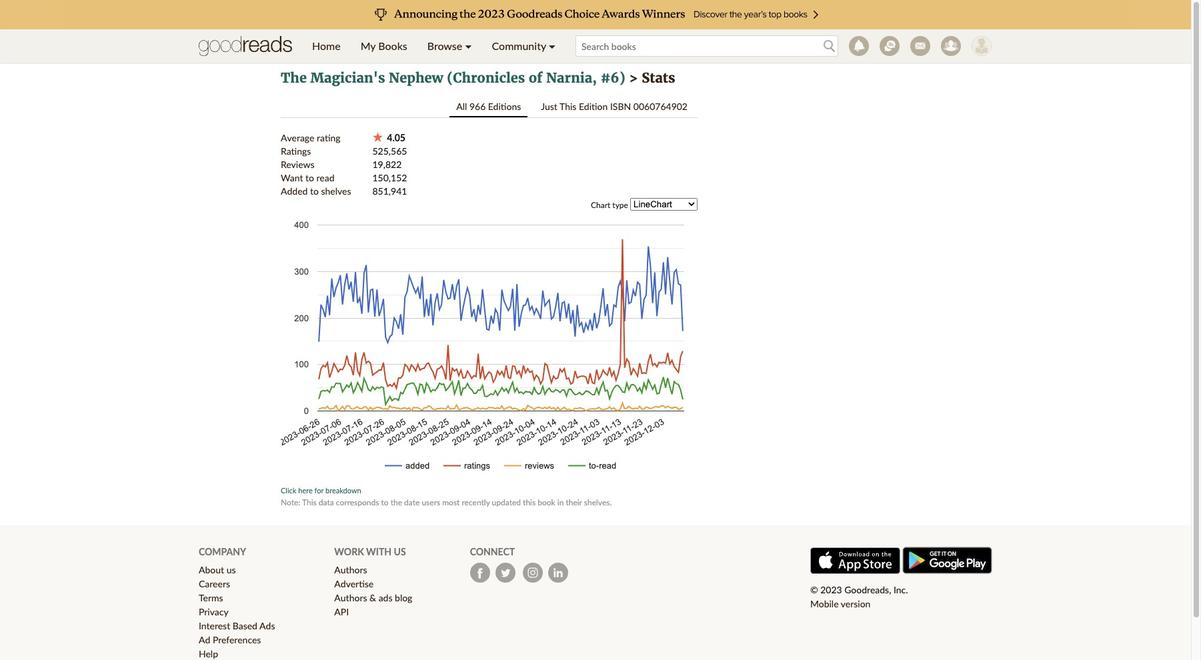 Task type: locate. For each thing, give the bounding box(es) containing it.
about us link
[[199, 565, 236, 576]]

narnia,
[[546, 69, 597, 86]]

recently
[[462, 498, 490, 508]]

150,152
[[373, 172, 407, 183]]

1 vertical spatial us
[[227, 565, 236, 576]]

&
[[370, 593, 376, 604]]

0 horizontal spatial this
[[302, 498, 317, 508]]

breakdown
[[326, 486, 361, 495]]

browse
[[428, 39, 463, 52]]

stats
[[642, 69, 676, 86]]

just this edition  isbn 0060764902
[[541, 101, 688, 112]]

authors
[[335, 565, 367, 576], [335, 593, 367, 604]]

my group discussions image
[[880, 36, 900, 56]]

added
[[281, 185, 308, 197]]

download app for ios image
[[811, 548, 901, 574]]

their
[[566, 498, 582, 508]]

authors up advertise link
[[335, 565, 367, 576]]

my books link
[[351, 29, 418, 63]]

▾ for community ▾
[[549, 39, 556, 52]]

Search for books to add to your shelves search field
[[576, 35, 839, 57]]

type
[[613, 200, 629, 210]]

terms link
[[199, 593, 223, 604]]

corresponds
[[336, 498, 379, 508]]

0 vertical spatial authors
[[335, 565, 367, 576]]

my books
[[361, 39, 408, 52]]

all
[[457, 101, 467, 112]]

average rating
[[281, 132, 341, 143]]

us
[[394, 546, 406, 558], [227, 565, 236, 576]]

community ▾
[[492, 39, 556, 52]]

0 vertical spatial to
[[306, 172, 314, 183]]

us right the about
[[227, 565, 236, 576]]

this
[[523, 498, 536, 508]]

goodreads,
[[845, 584, 892, 596]]

edition
[[579, 101, 608, 112]]

0 vertical spatial us
[[394, 546, 406, 558]]

version
[[841, 599, 871, 610]]

here
[[298, 486, 313, 495]]

authors down advertise link
[[335, 593, 367, 604]]

data
[[319, 498, 334, 508]]

>
[[629, 69, 638, 86]]

read
[[317, 172, 335, 183]]

about us careers terms privacy interest based ads ad preferences help
[[199, 565, 275, 660]]

us right with on the bottom of the page
[[394, 546, 406, 558]]

want
[[281, 172, 303, 183]]

1 authors from the top
[[335, 565, 367, 576]]

about
[[199, 565, 224, 576]]

1 vertical spatial this
[[302, 498, 317, 508]]

menu containing home
[[302, 29, 566, 63]]

a chart. element
[[281, 218, 695, 485]]

851,941
[[373, 185, 407, 197]]

authors advertise authors & ads blog api
[[335, 565, 413, 618]]

2 ▾ from the left
[[549, 39, 556, 52]]

privacy
[[199, 607, 229, 618]]

of
[[529, 69, 543, 86]]

ratings
[[281, 145, 311, 157]]

note:
[[281, 498, 300, 508]]

terms
[[199, 593, 223, 604]]

want to read
[[281, 172, 335, 183]]

menu
[[302, 29, 566, 63]]

my
[[361, 39, 376, 52]]

▾ for browse ▾
[[465, 39, 472, 52]]

with
[[366, 546, 392, 558]]

0 horizontal spatial ▾
[[465, 39, 472, 52]]

the
[[281, 69, 307, 86]]

1 vertical spatial to
[[310, 185, 319, 197]]

to down the want to read
[[310, 185, 319, 197]]

1 horizontal spatial this
[[560, 101, 577, 112]]

notifications image
[[849, 36, 869, 56]]

this inside click here for breakdown note: this data corresponds to the date users most recently updated this book in their shelves.
[[302, 498, 317, 508]]

friend requests image
[[941, 36, 962, 56]]

2 vertical spatial to
[[381, 498, 389, 508]]

1 vertical spatial authors
[[335, 593, 367, 604]]

privacy link
[[199, 607, 229, 618]]

community ▾ button
[[482, 29, 566, 63]]

this inside just this edition  isbn 0060764902 link
[[560, 101, 577, 112]]

home
[[312, 39, 341, 52]]

©
[[811, 584, 818, 596]]

1 horizontal spatial ▾
[[549, 39, 556, 52]]

shelves
[[321, 185, 351, 197]]

help
[[199, 649, 218, 660]]

4.05
[[383, 132, 406, 143]]

mobile version link
[[811, 599, 871, 610]]

this right just at top left
[[560, 101, 577, 112]]

added to shelves
[[281, 185, 351, 197]]

interest based ads link
[[199, 621, 275, 632]]

1 horizontal spatial us
[[394, 546, 406, 558]]

us inside about us careers terms privacy interest based ads ad preferences help
[[227, 565, 236, 576]]

to left the
[[381, 498, 389, 508]]

▾ right browse at the left of page
[[465, 39, 472, 52]]

0 vertical spatial this
[[560, 101, 577, 112]]

▾
[[465, 39, 472, 52], [549, 39, 556, 52]]

goodreads on instagram image
[[523, 563, 543, 583]]

users
[[422, 498, 441, 508]]

▾ right community
[[549, 39, 556, 52]]

test dummy image
[[972, 36, 992, 56]]

the
[[391, 498, 402, 508]]

inc.
[[894, 584, 908, 596]]

this
[[560, 101, 577, 112], [302, 498, 317, 508]]

to up added to shelves
[[306, 172, 314, 183]]

goodreads on linkedin image
[[548, 563, 568, 583]]

book
[[538, 498, 556, 508]]

this down here on the left
[[302, 498, 317, 508]]

advertise link
[[335, 579, 374, 590]]

authors & ads blog link
[[335, 593, 413, 604]]

1 ▾ from the left
[[465, 39, 472, 52]]

date
[[404, 498, 420, 508]]

authors link
[[335, 565, 367, 576]]

0 horizontal spatial us
[[227, 565, 236, 576]]



Task type: describe. For each thing, give the bounding box(es) containing it.
based
[[233, 621, 258, 632]]

help link
[[199, 649, 218, 660]]

community
[[492, 39, 546, 52]]

connect
[[470, 546, 515, 558]]

click here for breakdown note: this data corresponds to the date users most recently updated this book in their shelves.
[[281, 486, 612, 508]]

download app for android image
[[903, 547, 993, 574]]

company
[[199, 546, 246, 558]]

nephew
[[389, 69, 444, 86]]

click
[[281, 486, 297, 495]]

click here for breakdown link
[[281, 486, 361, 495]]

to inside click here for breakdown note: this data corresponds to the date users most recently updated this book in their shelves.
[[381, 498, 389, 508]]

shelves.
[[584, 498, 612, 508]]

preferences
[[213, 635, 261, 646]]

for
[[315, 486, 324, 495]]

just
[[541, 101, 558, 112]]

careers
[[199, 579, 230, 590]]

2023
[[821, 584, 843, 596]]

ads
[[379, 593, 393, 604]]

goodreads on twitter image
[[496, 563, 516, 583]]

api link
[[335, 607, 349, 618]]

isbn
[[610, 101, 631, 112]]

(chronicles
[[447, 69, 525, 86]]

advertise
[[335, 579, 374, 590]]

2 authors from the top
[[335, 593, 367, 604]]

updated
[[492, 498, 521, 508]]

ad preferences link
[[199, 635, 261, 646]]

all 966 editions
[[457, 101, 521, 112]]

most
[[443, 498, 460, 508]]

to for want
[[306, 172, 314, 183]]

© 2023 goodreads, inc. mobile version
[[811, 584, 908, 610]]

966
[[470, 101, 486, 112]]

api
[[335, 607, 349, 618]]

interest
[[199, 621, 230, 632]]

browse ▾
[[428, 39, 472, 52]]

#6)
[[601, 69, 626, 86]]

inbox image
[[911, 36, 931, 56]]

the magician's nephew (chronicles of narnia, #6) >     stats
[[281, 69, 676, 86]]

525,565
[[373, 145, 407, 157]]

work
[[335, 546, 364, 558]]

mobile
[[811, 599, 839, 610]]

chart
[[591, 200, 611, 210]]

magician's
[[311, 69, 385, 86]]

ad
[[199, 635, 210, 646]]

books
[[379, 39, 408, 52]]

a chart. image
[[281, 218, 695, 485]]

19,822
[[373, 159, 402, 170]]

browse ▾ button
[[418, 29, 482, 63]]

Search books text field
[[576, 35, 839, 57]]

careers link
[[199, 579, 230, 590]]

reviews
[[281, 159, 315, 170]]

goodreads on facebook image
[[470, 563, 490, 583]]

rating
[[317, 132, 341, 143]]

just this edition  isbn 0060764902 link
[[535, 97, 695, 116]]

the magician's nephew (chronicles of narnia, #6) link
[[281, 69, 626, 86]]

discover the winners for the best books of the year in the 2023 goodreads choice awards image
[[62, 0, 1130, 29]]

work with us
[[335, 546, 406, 558]]

0060764902
[[634, 101, 688, 112]]

chart type
[[591, 200, 629, 210]]

in
[[558, 498, 564, 508]]

editions
[[488, 101, 521, 112]]

home link
[[302, 29, 351, 63]]

blog
[[395, 593, 413, 604]]

ads
[[260, 621, 275, 632]]

to for added
[[310, 185, 319, 197]]



Task type: vqa. For each thing, say whether or not it's contained in the screenshot.


